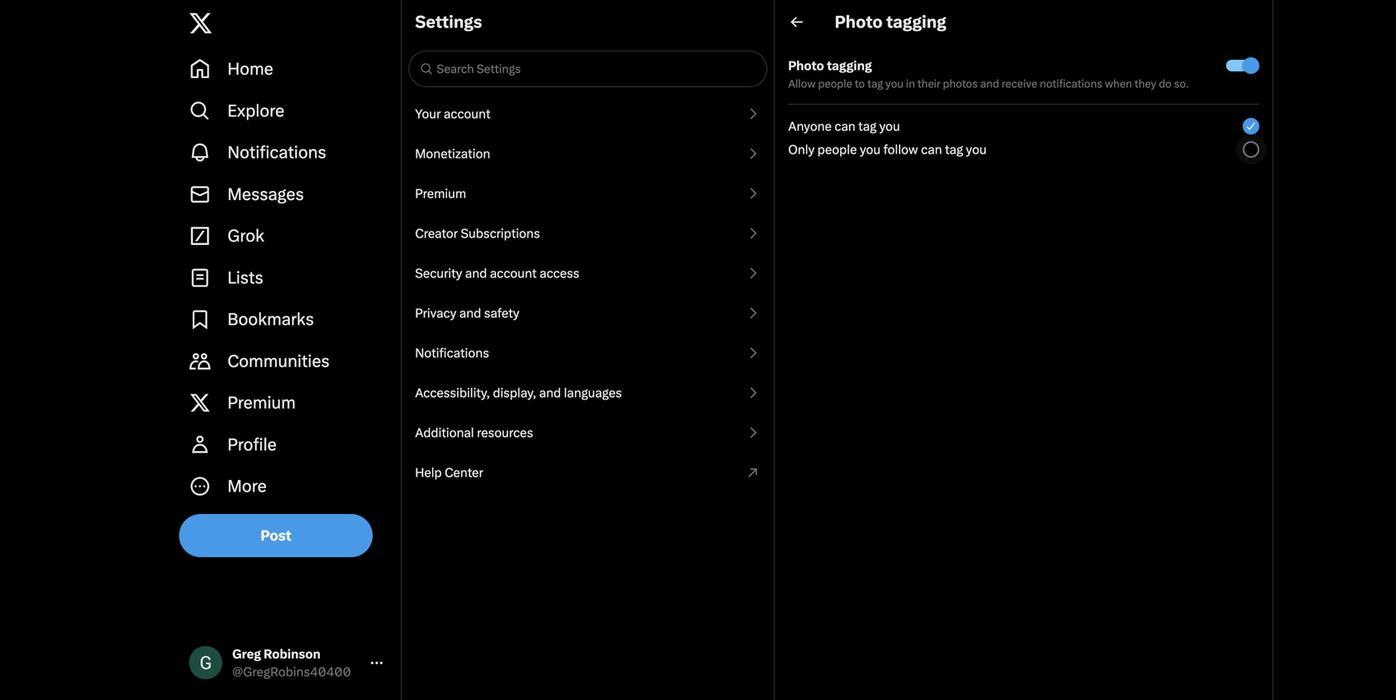 Task type: describe. For each thing, give the bounding box(es) containing it.
creator
[[415, 226, 458, 241]]

photo tagging option group
[[788, 111, 1266, 161]]

follow
[[884, 142, 919, 157]]

notifications inside the primary navigation
[[228, 143, 326, 163]]

lists link
[[179, 257, 394, 299]]

only people you follow can tag you
[[788, 142, 987, 157]]

so.
[[1175, 77, 1189, 90]]

subscriptions
[[461, 226, 540, 241]]

when
[[1105, 77, 1133, 90]]

settings
[[415, 12, 482, 32]]

languages
[[564, 386, 622, 401]]

only
[[788, 142, 815, 157]]

more button
[[179, 466, 394, 508]]

lists
[[228, 268, 263, 288]]

home link
[[179, 48, 394, 90]]

1 vertical spatial tag
[[859, 119, 877, 134]]

bookmarks link
[[179, 299, 394, 341]]

primary navigation
[[179, 48, 394, 508]]

2 vertical spatial tag
[[945, 142, 963, 157]]

security and account access
[[415, 266, 580, 281]]

photos
[[943, 77, 978, 90]]

premium inside the primary navigation
[[228, 393, 296, 413]]

0 vertical spatial tag
[[868, 77, 883, 90]]

1 vertical spatial tagging
[[827, 58, 872, 73]]

you left the in
[[886, 77, 904, 90]]

allow
[[788, 77, 816, 90]]

1 horizontal spatial photo
[[835, 12, 883, 32]]

notifications
[[1040, 77, 1103, 90]]

more
[[228, 477, 267, 497]]

grok
[[228, 226, 264, 246]]

access
[[540, 266, 580, 281]]

group inside section details region
[[775, 44, 1273, 171]]

robinson
[[264, 647, 321, 662]]

post
[[261, 528, 291, 544]]

1 vertical spatial account
[[490, 266, 537, 281]]

0 horizontal spatial can
[[835, 119, 856, 134]]

section details region
[[775, 0, 1274, 701]]

your
[[415, 106, 441, 121]]

0 vertical spatial account
[[444, 106, 491, 121]]

grok link
[[179, 215, 394, 257]]

your account link
[[402, 94, 774, 134]]

monetization link
[[402, 134, 774, 174]]

your account
[[415, 106, 491, 121]]

communities link
[[179, 341, 394, 382]]

messages link
[[179, 174, 394, 215]]

their
[[918, 77, 941, 90]]

profile link
[[179, 424, 394, 466]]

in
[[906, 77, 915, 90]]

greg robinson @gregrobins40400
[[232, 647, 351, 680]]

premium inside settings region
[[415, 186, 466, 201]]

1 horizontal spatial can
[[921, 142, 942, 157]]

you down allow people to tag you in their photos and receive notifications when they do so.
[[966, 142, 987, 157]]

messages
[[228, 184, 304, 204]]

0 vertical spatial tagging
[[887, 12, 947, 32]]

home
[[228, 59, 273, 79]]

and inside group
[[981, 77, 1000, 90]]

post link
[[179, 514, 373, 558]]

help
[[415, 466, 442, 480]]

anyone
[[788, 119, 832, 134]]

settings region
[[401, 0, 775, 701]]



Task type: locate. For each thing, give the bounding box(es) containing it.
tag right follow
[[945, 142, 963, 157]]

1 vertical spatial premium
[[228, 393, 296, 413]]

0 vertical spatial photo tagging
[[835, 12, 947, 32]]

to
[[855, 77, 865, 90]]

notifications up accessibility, on the bottom
[[415, 346, 489, 361]]

communities
[[228, 352, 330, 371]]

@gregrobins40400
[[232, 665, 351, 680]]

0 horizontal spatial premium
[[228, 393, 296, 413]]

people inside photo tagging option group
[[818, 142, 857, 157]]

people left to
[[818, 77, 853, 90]]

you left follow
[[860, 142, 881, 157]]

1 horizontal spatial notifications link
[[402, 333, 774, 373]]

people for tagging
[[818, 77, 853, 90]]

1 vertical spatial photo tagging
[[788, 58, 872, 73]]

tag right to
[[868, 77, 883, 90]]

tagging up to
[[827, 58, 872, 73]]

explore link
[[179, 90, 394, 132]]

help center
[[415, 466, 483, 480]]

premium up "profile"
[[228, 393, 296, 413]]

tab list
[[402, 94, 774, 493]]

premium
[[415, 186, 466, 201], [228, 393, 296, 413]]

1 vertical spatial people
[[818, 142, 857, 157]]

anyone can tag you
[[788, 119, 900, 134]]

account
[[444, 106, 491, 121], [490, 266, 537, 281]]

they
[[1135, 77, 1157, 90]]

tab list containing your account
[[402, 94, 774, 493]]

notifications link up messages at top
[[179, 132, 394, 174]]

monetization
[[415, 146, 490, 161]]

photo tagging up the in
[[835, 12, 947, 32]]

tab list inside settings region
[[402, 94, 774, 493]]

help center link
[[402, 453, 774, 493]]

group
[[775, 44, 1273, 171]]

resources
[[477, 426, 533, 441]]

privacy and safety
[[415, 306, 520, 321]]

notifications link up languages
[[402, 333, 774, 373]]

0 vertical spatial notifications
[[228, 143, 326, 163]]

notifications link
[[179, 132, 394, 174], [402, 333, 774, 373]]

none checkbox inside group
[[1227, 57, 1260, 74]]

center
[[445, 466, 483, 480]]

tagging up the in
[[887, 12, 947, 32]]

group containing photo tagging
[[775, 44, 1273, 171]]

security
[[415, 266, 462, 281]]

people
[[818, 77, 853, 90], [818, 142, 857, 157]]

notifications down explore link
[[228, 143, 326, 163]]

explore
[[228, 101, 284, 121]]

premium up creator
[[415, 186, 466, 201]]

tag up only people you follow can tag you
[[859, 119, 877, 134]]

0 horizontal spatial notifications link
[[179, 132, 394, 174]]

accessibility,
[[415, 386, 490, 401]]

privacy and safety link
[[402, 293, 774, 333]]

0 vertical spatial people
[[818, 77, 853, 90]]

photo up to
[[835, 12, 883, 32]]

creator subscriptions
[[415, 226, 540, 241]]

1 horizontal spatial premium
[[415, 186, 466, 201]]

1 horizontal spatial premium link
[[402, 174, 774, 214]]

Search Settings search field
[[402, 44, 774, 94]]

0 horizontal spatial notifications
[[228, 143, 326, 163]]

and left the safety
[[459, 306, 481, 321]]

people down anyone can tag you
[[818, 142, 857, 157]]

1 vertical spatial photo
[[788, 58, 824, 73]]

premium link
[[402, 174, 774, 214], [179, 382, 394, 424]]

additional
[[415, 426, 474, 441]]

allow people to tag you in their photos and receive notifications when they do so.
[[788, 77, 1189, 90]]

security and account access link
[[402, 254, 774, 293]]

photo tagging up allow
[[788, 58, 872, 73]]

you
[[886, 77, 904, 90], [880, 119, 900, 134], [860, 142, 881, 157], [966, 142, 987, 157]]

0 vertical spatial can
[[835, 119, 856, 134]]

0 vertical spatial premium link
[[402, 174, 774, 214]]

additional resources link
[[402, 413, 774, 453]]

0 vertical spatial premium
[[415, 186, 466, 201]]

0 horizontal spatial photo
[[788, 58, 824, 73]]

photo
[[835, 12, 883, 32], [788, 58, 824, 73]]

1 vertical spatial notifications
[[415, 346, 489, 361]]

account right your
[[444, 106, 491, 121]]

and right display,
[[539, 386, 561, 401]]

tag
[[868, 77, 883, 90], [859, 119, 877, 134], [945, 142, 963, 157]]

0 horizontal spatial tagging
[[827, 58, 872, 73]]

safety
[[484, 306, 520, 321]]

notifications link inside settings region
[[402, 333, 774, 373]]

creator subscriptions link
[[402, 214, 774, 254]]

notifications inside settings region
[[415, 346, 489, 361]]

1 horizontal spatial notifications
[[415, 346, 489, 361]]

1 vertical spatial premium link
[[179, 382, 394, 424]]

0 horizontal spatial premium link
[[179, 382, 394, 424]]

can right 'anyone'
[[835, 119, 856, 134]]

display,
[[493, 386, 537, 401]]

0 vertical spatial notifications link
[[179, 132, 394, 174]]

accessibility, display, and languages link
[[402, 373, 774, 413]]

0 vertical spatial photo
[[835, 12, 883, 32]]

do
[[1159, 77, 1172, 90]]

tagging
[[887, 12, 947, 32], [827, 58, 872, 73]]

photo tagging
[[835, 12, 947, 32], [788, 58, 872, 73]]

bookmarks
[[228, 310, 314, 330]]

profile
[[228, 435, 277, 455]]

greg
[[232, 647, 261, 662]]

account up the safety
[[490, 266, 537, 281]]

premium link down communities
[[179, 382, 394, 424]]

1 vertical spatial can
[[921, 142, 942, 157]]

photo tagging inside group
[[788, 58, 872, 73]]

receive
[[1002, 77, 1038, 90]]

photo up allow
[[788, 58, 824, 73]]

notifications
[[228, 143, 326, 163], [415, 346, 489, 361]]

additional resources
[[415, 426, 533, 441]]

and right security
[[465, 266, 487, 281]]

accessibility, display, and languages
[[415, 386, 622, 401]]

Search query text field
[[434, 52, 766, 86]]

privacy
[[415, 306, 457, 321]]

1 vertical spatial notifications link
[[402, 333, 774, 373]]

people for can
[[818, 142, 857, 157]]

and right photos
[[981, 77, 1000, 90]]

1 horizontal spatial tagging
[[887, 12, 947, 32]]

premium link down your account link
[[402, 174, 774, 214]]

and
[[981, 77, 1000, 90], [465, 266, 487, 281], [459, 306, 481, 321], [539, 386, 561, 401]]

you up only people you follow can tag you
[[880, 119, 900, 134]]

can right follow
[[921, 142, 942, 157]]

None checkbox
[[1227, 57, 1260, 74]]

can
[[835, 119, 856, 134], [921, 142, 942, 157]]



Task type: vqa. For each thing, say whether or not it's contained in the screenshot.
creator subscriptions
yes



